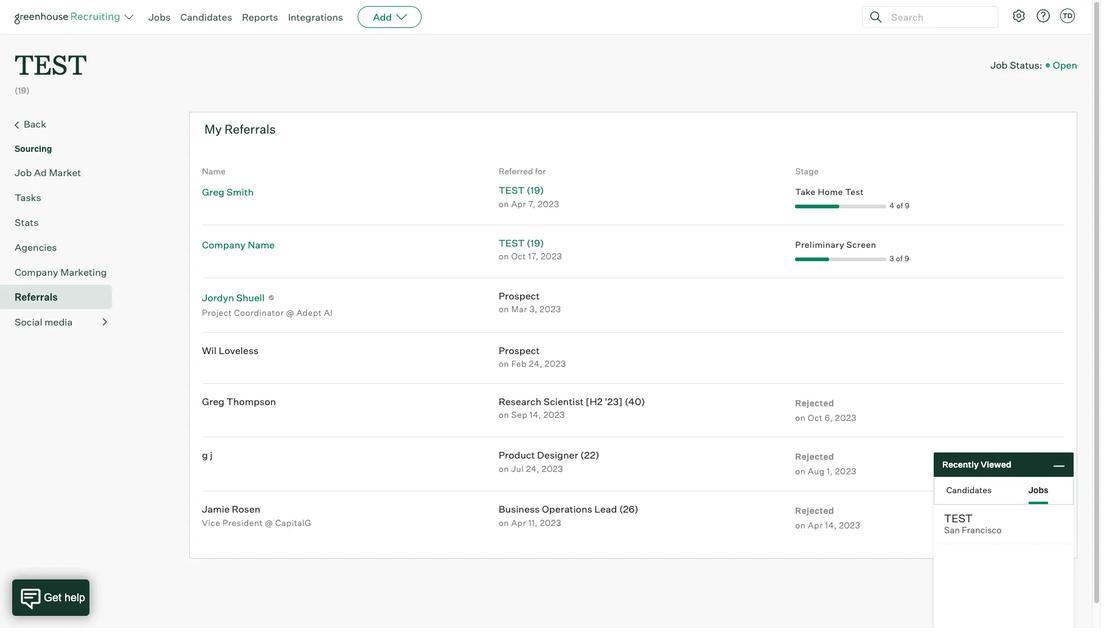 Task type: locate. For each thing, give the bounding box(es) containing it.
add
[[373, 11, 392, 23]]

1 horizontal spatial 14,
[[825, 521, 837, 531]]

oct inside rejected on oct 6, 2023
[[808, 413, 823, 423]]

0 horizontal spatial job
[[15, 166, 32, 179]]

1 vertical spatial 9
[[905, 254, 909, 263]]

j
[[210, 450, 213, 462]]

name up following icon
[[248, 239, 275, 251]]

job status:
[[990, 59, 1042, 71]]

of right "3"
[[896, 254, 903, 263]]

greg left thompson
[[202, 396, 224, 408]]

company for company marketing
[[15, 266, 58, 278]]

prospect up mar
[[499, 290, 540, 302]]

24,
[[529, 359, 542, 369], [526, 464, 540, 474]]

candidates
[[180, 11, 232, 23], [946, 485, 992, 495]]

@ left capitalg
[[265, 518, 273, 528]]

rejected inside rejected on apr 14, 2023
[[795, 506, 834, 516]]

0 vertical spatial 14,
[[530, 410, 541, 421]]

smith
[[226, 186, 254, 198]]

apr left 7,
[[511, 199, 526, 209]]

0 horizontal spatial company
[[15, 266, 58, 278]]

stats
[[15, 216, 39, 229]]

0 horizontal spatial referrals
[[15, 291, 58, 303]]

test down referred
[[499, 184, 525, 197]]

1 horizontal spatial name
[[248, 239, 275, 251]]

1 vertical spatial prospect
[[499, 345, 540, 357]]

candidates right the jobs link
[[180, 11, 232, 23]]

jamie rosen vice president @ capitalg
[[202, 504, 311, 528]]

9 right "3"
[[905, 254, 909, 263]]

test inside test (19) on apr 7, 2023
[[499, 184, 525, 197]]

on inside rejected on aug 1, 2023
[[795, 467, 806, 477]]

referred
[[499, 166, 533, 176]]

1 vertical spatial candidates
[[946, 485, 992, 495]]

test for test san francisco
[[944, 512, 973, 526]]

referred for
[[499, 166, 546, 176]]

greg left smith
[[202, 186, 224, 198]]

1 vertical spatial oct
[[808, 413, 823, 423]]

jordyn shuell
[[202, 292, 265, 304]]

job inside job ad market link
[[15, 166, 32, 179]]

feb
[[511, 359, 527, 369]]

referrals
[[224, 121, 276, 137], [15, 291, 58, 303]]

company for company name
[[202, 239, 246, 251]]

jordyn
[[202, 292, 234, 304]]

0 vertical spatial jobs
[[148, 11, 171, 23]]

0 vertical spatial oct
[[511, 252, 526, 262]]

name inside 'link'
[[248, 239, 275, 251]]

(19) up 17,
[[527, 237, 544, 249]]

prospect inside prospect on feb 24, 2023
[[499, 345, 540, 357]]

tasks
[[15, 191, 41, 204]]

0 vertical spatial 24,
[[529, 359, 542, 369]]

lead
[[594, 504, 617, 516]]

2 prospect from the top
[[499, 345, 540, 357]]

apr inside rejected on apr 14, 2023
[[808, 521, 823, 531]]

0 vertical spatial candidates
[[180, 11, 232, 23]]

test link
[[15, 34, 87, 85]]

td
[[1063, 12, 1072, 20]]

rejected for product designer (22)
[[795, 452, 834, 463]]

test (19) link up 7,
[[499, 184, 544, 197]]

company
[[202, 239, 246, 251], [15, 266, 58, 278]]

company name link
[[202, 238, 275, 253]]

3 of 9
[[889, 254, 909, 263]]

24, right the jul
[[526, 464, 540, 474]]

2 vertical spatial rejected
[[795, 506, 834, 516]]

on inside prospect on mar 3, 2023
[[499, 304, 509, 315]]

apr inside test (19) on apr 7, 2023
[[511, 199, 526, 209]]

apr
[[511, 199, 526, 209], [511, 518, 526, 528], [808, 521, 823, 531]]

(22)
[[580, 450, 599, 462]]

rejected
[[795, 398, 834, 409], [795, 452, 834, 463], [795, 506, 834, 516]]

on inside 'business operations lead (26) on apr 11, 2023'
[[499, 518, 509, 528]]

research scientist [h2 '23] (40) on sep 14, 2023
[[499, 396, 645, 421]]

2 test (19) link from the top
[[499, 237, 544, 250]]

1 test (19) link from the top
[[499, 184, 544, 197]]

candidates down the recently viewed
[[946, 485, 992, 495]]

test down test (19) on apr 7, 2023
[[499, 237, 525, 249]]

rejected inside rejected on aug 1, 2023
[[795, 452, 834, 463]]

rejected on oct 6, 2023
[[795, 398, 857, 423]]

test down recently
[[944, 512, 973, 526]]

1 vertical spatial job
[[15, 166, 32, 179]]

1 vertical spatial greg
[[202, 396, 224, 408]]

1 rejected from the top
[[795, 398, 834, 409]]

job left "ad"
[[15, 166, 32, 179]]

test for test (19)
[[15, 46, 87, 82]]

2023 inside test (19) on oct 17, 2023
[[541, 252, 562, 262]]

recently viewed
[[942, 460, 1011, 470]]

1 vertical spatial 14,
[[825, 521, 837, 531]]

(19) for test (19) on apr 7, 2023
[[527, 184, 544, 197]]

for
[[535, 166, 546, 176]]

greg thompson
[[202, 396, 276, 408]]

job
[[990, 59, 1008, 71], [15, 166, 32, 179]]

1 horizontal spatial job
[[990, 59, 1008, 71]]

on inside 'product designer (22) on jul 24, 2023'
[[499, 464, 509, 474]]

(19) up 7,
[[527, 184, 544, 197]]

test down greenhouse recruiting 'image' at left
[[15, 46, 87, 82]]

of
[[896, 201, 903, 210], [896, 254, 903, 263]]

jobs
[[148, 11, 171, 23], [1028, 485, 1048, 495]]

oct
[[511, 252, 526, 262], [808, 413, 823, 423]]

scientist
[[543, 396, 584, 408]]

on inside test (19) on oct 17, 2023
[[499, 252, 509, 262]]

0 vertical spatial rejected
[[795, 398, 834, 409]]

company marketing link
[[15, 265, 107, 280]]

6,
[[825, 413, 833, 423]]

agencies link
[[15, 240, 107, 255]]

0 horizontal spatial 14,
[[530, 410, 541, 421]]

test inside test (19) on oct 17, 2023
[[499, 237, 525, 249]]

0 vertical spatial @
[[286, 308, 294, 318]]

14, down 1,
[[825, 521, 837, 531]]

add button
[[358, 6, 422, 28]]

back
[[24, 118, 46, 130]]

0 vertical spatial job
[[990, 59, 1008, 71]]

1 vertical spatial name
[[248, 239, 275, 251]]

4 of 9
[[889, 201, 910, 210]]

candidates link
[[180, 11, 232, 23]]

company down "agencies"
[[15, 266, 58, 278]]

0 horizontal spatial name
[[202, 166, 226, 176]]

(19) up back
[[15, 85, 30, 96]]

president
[[223, 518, 263, 528]]

(19) inside test (19)
[[15, 85, 30, 96]]

marketing
[[60, 266, 107, 278]]

1 horizontal spatial @
[[286, 308, 294, 318]]

1 prospect from the top
[[499, 290, 540, 302]]

company name
[[202, 239, 275, 251]]

of for name
[[896, 254, 903, 263]]

test inside the test san francisco
[[944, 512, 973, 526]]

14, inside 'research scientist [h2 '23] (40) on sep 14, 2023'
[[530, 410, 541, 421]]

0 horizontal spatial oct
[[511, 252, 526, 262]]

job left status:
[[990, 59, 1008, 71]]

1 vertical spatial company
[[15, 266, 58, 278]]

prospect on feb 24, 2023
[[499, 345, 566, 369]]

rejected inside rejected on oct 6, 2023
[[795, 398, 834, 409]]

francisco
[[962, 526, 1002, 537]]

referrals right my
[[224, 121, 276, 137]]

1 vertical spatial @
[[265, 518, 273, 528]]

sep
[[511, 410, 527, 421]]

0 vertical spatial referrals
[[224, 121, 276, 137]]

2 greg from the top
[[202, 396, 224, 408]]

24, right 'feb'
[[529, 359, 542, 369]]

9
[[905, 201, 910, 210], [905, 254, 909, 263]]

1 vertical spatial rejected
[[795, 452, 834, 463]]

screen
[[847, 240, 876, 250]]

product designer (22) on jul 24, 2023
[[499, 450, 599, 474]]

greg
[[202, 186, 224, 198], [202, 396, 224, 408]]

rejected down aug
[[795, 506, 834, 516]]

0 vertical spatial 9
[[905, 201, 910, 210]]

on inside rejected on oct 6, 2023
[[795, 413, 806, 423]]

0 horizontal spatial jobs
[[148, 11, 171, 23]]

1 horizontal spatial jobs
[[1028, 485, 1048, 495]]

2 vertical spatial (19)
[[527, 237, 544, 249]]

0 vertical spatial of
[[896, 201, 903, 210]]

1 horizontal spatial company
[[202, 239, 246, 251]]

0 vertical spatial company
[[202, 239, 246, 251]]

test (19) link for greg smith
[[499, 184, 544, 197]]

business operations lead (26) on apr 11, 2023
[[499, 504, 638, 528]]

(19) for test (19)
[[15, 85, 30, 96]]

reports link
[[242, 11, 278, 23]]

name
[[202, 166, 226, 176], [248, 239, 275, 251]]

2 rejected from the top
[[795, 452, 834, 463]]

0 vertical spatial greg
[[202, 186, 224, 198]]

0 horizontal spatial @
[[265, 518, 273, 528]]

test san francisco
[[944, 512, 1002, 537]]

rejected for research scientist [h2 '23] (40)
[[795, 398, 834, 409]]

14,
[[530, 410, 541, 421], [825, 521, 837, 531]]

tab list
[[934, 478, 1073, 505]]

job for job ad market
[[15, 166, 32, 179]]

(19) inside test (19) on oct 17, 2023
[[527, 237, 544, 249]]

recently
[[942, 460, 979, 470]]

test (19) link
[[499, 184, 544, 197], [499, 237, 544, 250]]

oct left 17,
[[511, 252, 526, 262]]

rejected up '6,'
[[795, 398, 834, 409]]

1 vertical spatial (19)
[[527, 184, 544, 197]]

name up greg smith
[[202, 166, 226, 176]]

0 vertical spatial test (19) link
[[499, 184, 544, 197]]

prospect on mar 3, 2023
[[499, 290, 561, 315]]

14, right the sep
[[530, 410, 541, 421]]

take home test
[[795, 187, 864, 197]]

prospect inside prospect on mar 3, 2023
[[499, 290, 540, 302]]

9 right 4
[[905, 201, 910, 210]]

test
[[15, 46, 87, 82], [499, 184, 525, 197], [499, 237, 525, 249], [944, 512, 973, 526]]

referrals up social media
[[15, 291, 58, 303]]

company down greg smith link
[[202, 239, 246, 251]]

1 horizontal spatial oct
[[808, 413, 823, 423]]

(19) inside test (19) on apr 7, 2023
[[527, 184, 544, 197]]

of right 4
[[896, 201, 903, 210]]

apr down the business
[[511, 518, 526, 528]]

2023 inside test (19) on apr 7, 2023
[[538, 199, 559, 209]]

14, inside rejected on apr 14, 2023
[[825, 521, 837, 531]]

0 vertical spatial prospect
[[499, 290, 540, 302]]

1 vertical spatial test (19) link
[[499, 237, 544, 250]]

@ left adept
[[286, 308, 294, 318]]

test (19) link up 17,
[[499, 237, 544, 250]]

rejected up aug
[[795, 452, 834, 463]]

3
[[889, 254, 894, 263]]

11,
[[528, 518, 538, 528]]

1 vertical spatial of
[[896, 254, 903, 263]]

7,
[[528, 199, 536, 209]]

1 greg from the top
[[202, 186, 224, 198]]

oct left '6,'
[[808, 413, 823, 423]]

apr down aug
[[808, 521, 823, 531]]

0 vertical spatial (19)
[[15, 85, 30, 96]]

0 vertical spatial name
[[202, 166, 226, 176]]

prospect up 'feb'
[[499, 345, 540, 357]]

configure image
[[1012, 9, 1026, 23]]

td button
[[1058, 6, 1077, 26]]

2023
[[538, 199, 559, 209], [541, 252, 562, 262], [540, 304, 561, 315], [545, 359, 566, 369], [544, 410, 565, 421], [835, 413, 857, 423], [542, 464, 563, 474], [835, 467, 857, 477], [540, 518, 561, 528], [839, 521, 860, 531]]

3 rejected from the top
[[795, 506, 834, 516]]

1 vertical spatial 24,
[[526, 464, 540, 474]]

(26)
[[619, 504, 638, 516]]

company inside 'link'
[[202, 239, 246, 251]]



Task type: describe. For each thing, give the bounding box(es) containing it.
operations
[[542, 504, 592, 516]]

9 for greg smith
[[905, 201, 910, 210]]

preliminary
[[795, 240, 844, 250]]

2023 inside prospect on mar 3, 2023
[[540, 304, 561, 315]]

agencies
[[15, 241, 57, 253]]

4
[[889, 201, 894, 210]]

on inside rejected on apr 14, 2023
[[795, 521, 806, 531]]

test (19) on oct 17, 2023
[[499, 237, 562, 262]]

rejected for business operations lead (26)
[[795, 506, 834, 516]]

rosen
[[232, 504, 260, 516]]

tasks link
[[15, 190, 107, 205]]

jordyn shuell link
[[202, 291, 265, 306]]

1 vertical spatial jobs
[[1028, 485, 1048, 495]]

prospect for prospect on mar 3, 2023
[[499, 290, 540, 302]]

stats link
[[15, 215, 107, 230]]

1 horizontal spatial referrals
[[224, 121, 276, 137]]

wil loveless
[[202, 345, 258, 357]]

on inside prospect on feb 24, 2023
[[499, 359, 509, 369]]

vice
[[202, 518, 220, 528]]

stage
[[795, 166, 819, 176]]

[h2
[[586, 396, 603, 408]]

on inside 'research scientist [h2 '23] (40) on sep 14, 2023'
[[499, 410, 509, 421]]

reports
[[242, 11, 278, 23]]

status:
[[1010, 59, 1042, 71]]

home
[[818, 187, 843, 197]]

aug
[[808, 467, 825, 477]]

Search text field
[[888, 8, 987, 26]]

test for test (19) on oct 17, 2023
[[499, 237, 525, 249]]

on inside test (19) on apr 7, 2023
[[499, 199, 509, 209]]

wil
[[202, 345, 217, 357]]

1 horizontal spatial candidates
[[946, 485, 992, 495]]

adept
[[296, 308, 322, 318]]

jobs link
[[148, 11, 171, 23]]

3,
[[529, 304, 537, 315]]

oct inside test (19) on oct 17, 2023
[[511, 252, 526, 262]]

project
[[202, 308, 232, 318]]

greg for greg thompson
[[202, 396, 224, 408]]

2023 inside prospect on feb 24, 2023
[[545, 359, 566, 369]]

viewed
[[981, 460, 1011, 470]]

test for test (19) on apr 7, 2023
[[499, 184, 525, 197]]

17,
[[528, 252, 539, 262]]

2023 inside 'research scientist [h2 '23] (40) on sep 14, 2023'
[[544, 410, 565, 421]]

loveless
[[219, 345, 258, 357]]

2023 inside 'business operations lead (26) on apr 11, 2023'
[[540, 518, 561, 528]]

job ad market
[[15, 166, 81, 179]]

thompson
[[226, 396, 276, 408]]

job for job status:
[[990, 59, 1008, 71]]

san
[[944, 526, 960, 537]]

social media link
[[15, 315, 107, 329]]

g
[[202, 450, 208, 462]]

greg smith
[[202, 186, 254, 198]]

greg smith link
[[202, 185, 254, 200]]

designer
[[537, 450, 578, 462]]

2023 inside 'product designer (22) on jul 24, 2023'
[[542, 464, 563, 474]]

1,
[[827, 467, 833, 477]]

test (19)
[[15, 46, 87, 96]]

job ad market link
[[15, 165, 107, 180]]

my referrals
[[204, 121, 276, 137]]

prospect for prospect on feb 24, 2023
[[499, 345, 540, 357]]

'23]
[[605, 396, 623, 408]]

greenhouse recruiting image
[[15, 10, 124, 24]]

business
[[499, 504, 540, 516]]

1 vertical spatial referrals
[[15, 291, 58, 303]]

24, inside prospect on feb 24, 2023
[[529, 359, 542, 369]]

take
[[795, 187, 816, 197]]

2023 inside rejected on apr 14, 2023
[[839, 521, 860, 531]]

market
[[49, 166, 81, 179]]

tab list containing candidates
[[934, 478, 1073, 505]]

company marketing
[[15, 266, 107, 278]]

9 for company name
[[905, 254, 909, 263]]

(19) for test (19) on oct 17, 2023
[[527, 237, 544, 249]]

of for smith
[[896, 201, 903, 210]]

referrals link
[[15, 290, 107, 305]]

test
[[845, 187, 864, 197]]

2023 inside rejected on aug 1, 2023
[[835, 467, 857, 477]]

g j
[[202, 450, 213, 462]]

@ inside jamie rosen vice president @ capitalg
[[265, 518, 273, 528]]

test (19) link for company name
[[499, 237, 544, 250]]

coordinator
[[234, 308, 284, 318]]

24, inside 'product designer (22) on jul 24, 2023'
[[526, 464, 540, 474]]

open
[[1053, 59, 1077, 71]]

apr inside 'business operations lead (26) on apr 11, 2023'
[[511, 518, 526, 528]]

test (19) on apr 7, 2023
[[499, 184, 559, 209]]

integrations link
[[288, 11, 343, 23]]

media
[[44, 316, 73, 328]]

back link
[[15, 117, 107, 132]]

product
[[499, 450, 535, 462]]

capitalg
[[275, 518, 311, 528]]

2023 inside rejected on oct 6, 2023
[[835, 413, 857, 423]]

0 horizontal spatial candidates
[[180, 11, 232, 23]]

jul
[[511, 464, 524, 474]]

social media
[[15, 316, 73, 328]]

preliminary screen
[[795, 240, 876, 250]]

research
[[499, 396, 541, 408]]

rejected on apr 14, 2023
[[795, 506, 860, 531]]

project coordinator @ adept ai
[[202, 308, 333, 318]]

rejected on aug 1, 2023
[[795, 452, 857, 477]]

sourcing
[[15, 143, 52, 154]]

ad
[[34, 166, 47, 179]]

following image
[[268, 294, 275, 302]]

ai
[[324, 308, 333, 318]]

greg for greg smith
[[202, 186, 224, 198]]

integrations
[[288, 11, 343, 23]]

jamie
[[202, 504, 230, 516]]



Task type: vqa. For each thing, say whether or not it's contained in the screenshot.
4 on the right top
yes



